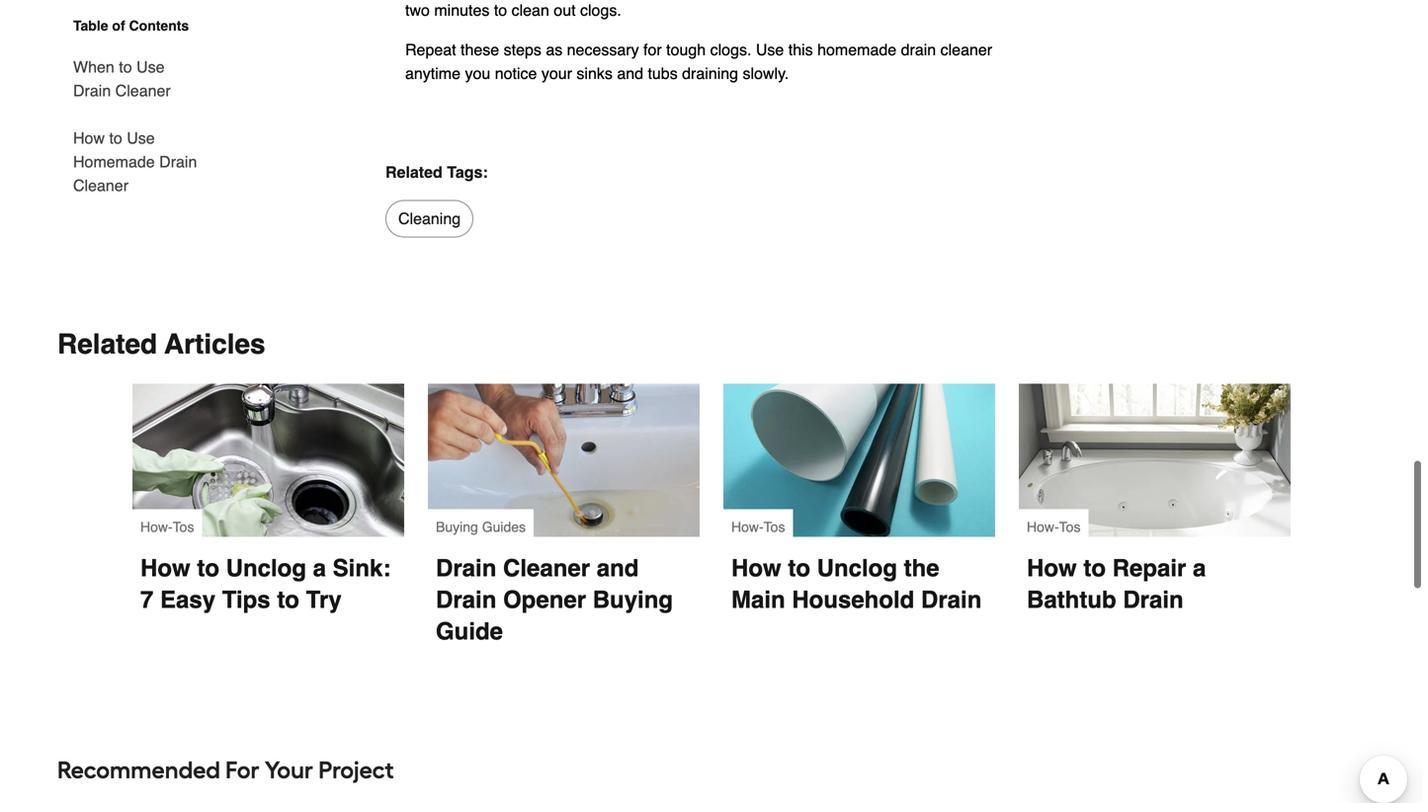 Task type: vqa. For each thing, say whether or not it's contained in the screenshot.


Task type: locate. For each thing, give the bounding box(es) containing it.
1 a from the left
[[313, 555, 326, 582]]

drain inside when to use drain cleaner
[[73, 82, 111, 100]]

how-tos up 7
[[140, 519, 194, 535]]

0 horizontal spatial a
[[313, 555, 326, 582]]

a
[[313, 555, 326, 582], [1193, 555, 1206, 582]]

a person using a drain stick on a sink drain. image
[[428, 384, 700, 537]]

for
[[226, 756, 259, 785]]

an oval-shaped white whirlpool tub with jets on the side. image
[[1019, 384, 1291, 537]]

buying
[[436, 519, 478, 535], [593, 586, 673, 614]]

these
[[461, 40, 499, 59]]

2 a from the left
[[1193, 555, 1206, 582]]

1 horizontal spatial unclog
[[817, 555, 897, 582]]

tos up easy
[[173, 519, 194, 535]]

1 vertical spatial related
[[57, 328, 157, 360]]

recommended for your project
[[57, 756, 394, 785]]

how to use homemade drain cleaner link
[[73, 115, 206, 198]]

and
[[617, 64, 643, 82], [597, 555, 639, 582]]

to right the when
[[119, 58, 132, 76]]

anytime
[[405, 64, 461, 82]]

steps
[[504, 40, 541, 59]]

1 horizontal spatial related
[[385, 163, 443, 181]]

cleaner inside drain cleaner and drain opener buying guide
[[503, 555, 590, 582]]

use down contents
[[136, 58, 165, 76]]

for
[[643, 40, 662, 59]]

use inside when to use drain cleaner
[[136, 58, 165, 76]]

2 tos from the left
[[764, 519, 785, 535]]

tos up bathtub
[[1059, 519, 1081, 535]]

related
[[385, 163, 443, 181], [57, 328, 157, 360]]

use for how to use homemade drain cleaner
[[127, 129, 155, 147]]

a up try
[[313, 555, 326, 582]]

unclog up household
[[817, 555, 897, 582]]

how-tos for how to unclog a sink: 7 easy tips to try
[[140, 519, 194, 535]]

a right repair
[[1193, 555, 1206, 582]]

how- up bathtub
[[1027, 519, 1059, 535]]

to for how to use homemade drain cleaner
[[109, 129, 122, 147]]

how-
[[140, 519, 173, 535], [731, 519, 764, 535], [1027, 519, 1059, 535]]

a inside how to repair a bathtub drain
[[1193, 555, 1206, 582]]

use up slowly.
[[756, 40, 784, 59]]

use inside how to use homemade drain cleaner
[[127, 129, 155, 147]]

drain down the when
[[73, 82, 111, 100]]

drain up guide
[[436, 586, 496, 614]]

to for when to use drain cleaner
[[119, 58, 132, 76]]

try
[[306, 586, 342, 614]]

how- up main
[[731, 519, 764, 535]]

0 horizontal spatial unclog
[[226, 555, 306, 582]]

2 horizontal spatial how-
[[1027, 519, 1059, 535]]

2 horizontal spatial how-tos
[[1027, 519, 1081, 535]]

1 how- from the left
[[140, 519, 173, 535]]

recommended for your project heading
[[57, 751, 1366, 790]]

to up bathtub
[[1084, 555, 1106, 582]]

drain down repair
[[1123, 586, 1184, 614]]

2 how- from the left
[[731, 519, 764, 535]]

use for when to use drain cleaner
[[136, 58, 165, 76]]

notice
[[495, 64, 537, 82]]

0 vertical spatial buying
[[436, 519, 478, 535]]

tubs
[[648, 64, 678, 82]]

cleaner up how to use homemade drain cleaner link
[[115, 82, 171, 100]]

to up household
[[788, 555, 810, 582]]

1 horizontal spatial a
[[1193, 555, 1206, 582]]

drain down buying guides
[[436, 555, 496, 582]]

1 vertical spatial and
[[597, 555, 639, 582]]

how-tos for how to repair a bathtub drain
[[1027, 519, 1081, 535]]

cleaner up opener in the bottom left of the page
[[503, 555, 590, 582]]

household
[[792, 586, 915, 614]]

how to unclog a sink: 7 easy tips to try
[[140, 555, 397, 614]]

how- for how to unclog the main household drain
[[731, 519, 764, 535]]

2 unclog from the left
[[817, 555, 897, 582]]

drain
[[73, 82, 111, 100], [159, 153, 197, 171], [436, 555, 496, 582], [436, 586, 496, 614], [921, 586, 982, 614], [1123, 586, 1184, 614]]

unclog
[[226, 555, 306, 582], [817, 555, 897, 582]]

unclog for the
[[817, 555, 897, 582]]

to inside when to use drain cleaner
[[119, 58, 132, 76]]

0 horizontal spatial how-
[[140, 519, 173, 535]]

how-tos up bathtub
[[1027, 519, 1081, 535]]

how- up 7
[[140, 519, 173, 535]]

to
[[119, 58, 132, 76], [109, 129, 122, 147], [197, 555, 219, 582], [788, 555, 810, 582], [1084, 555, 1106, 582], [277, 586, 299, 614]]

drain inside how to repair a bathtub drain
[[1123, 586, 1184, 614]]

2 how-tos from the left
[[731, 519, 785, 535]]

to inside how to unclog the main household drain
[[788, 555, 810, 582]]

buying left guides
[[436, 519, 478, 535]]

use
[[756, 40, 784, 59], [136, 58, 165, 76], [127, 129, 155, 147]]

cleaner inside how to use homemade drain cleaner
[[73, 176, 129, 195]]

tips
[[222, 586, 270, 614]]

use up homemade
[[127, 129, 155, 147]]

drain inside how to use homemade drain cleaner
[[159, 153, 197, 171]]

unclog inside the how to unclog a sink: 7 easy tips to try
[[226, 555, 306, 582]]

0 vertical spatial cleaner
[[115, 82, 171, 100]]

2 horizontal spatial tos
[[1059, 519, 1081, 535]]

how inside how to repair a bathtub drain
[[1027, 555, 1077, 582]]

drain
[[901, 40, 936, 59]]

your
[[265, 756, 313, 785]]

1 how-tos from the left
[[140, 519, 194, 535]]

repeat these steps as necessary for tough clogs. use this homemade drain cleaner anytime you notice your sinks and tubs draining slowly.
[[405, 40, 992, 82]]

to for how to repair a bathtub drain
[[1084, 555, 1106, 582]]

3 how-tos from the left
[[1027, 519, 1081, 535]]

unclog inside how to unclog the main household drain
[[817, 555, 897, 582]]

1 vertical spatial cleaner
[[73, 176, 129, 195]]

0 horizontal spatial how-tos
[[140, 519, 194, 535]]

1 horizontal spatial how-
[[731, 519, 764, 535]]

0 vertical spatial related
[[385, 163, 443, 181]]

guides
[[482, 519, 526, 535]]

to inside how to use homemade drain cleaner
[[109, 129, 122, 147]]

how to use homemade drain cleaner
[[73, 129, 197, 195]]

to for how to unclog a sink: 7 easy tips to try
[[197, 555, 219, 582]]

1 vertical spatial buying
[[593, 586, 673, 614]]

how inside how to unclog the main household drain
[[731, 555, 781, 582]]

how up homemade
[[73, 129, 105, 147]]

drain right homemade
[[159, 153, 197, 171]]

when to use drain cleaner link
[[73, 43, 206, 115]]

to up homemade
[[109, 129, 122, 147]]

how up bathtub
[[1027, 555, 1077, 582]]

0 horizontal spatial tos
[[173, 519, 194, 535]]

3 how- from the left
[[1027, 519, 1059, 535]]

to inside how to repair a bathtub drain
[[1084, 555, 1106, 582]]

cleaner
[[115, 82, 171, 100], [73, 176, 129, 195], [503, 555, 590, 582]]

when
[[73, 58, 114, 76]]

to up easy
[[197, 555, 219, 582]]

to left try
[[277, 586, 299, 614]]

tos
[[173, 519, 194, 535], [764, 519, 785, 535], [1059, 519, 1081, 535]]

use inside repeat these steps as necessary for tough clogs. use this homemade drain cleaner anytime you notice your sinks and tubs draining slowly.
[[756, 40, 784, 59]]

drain down the
[[921, 586, 982, 614]]

repair
[[1113, 555, 1186, 582]]

you
[[465, 64, 490, 82]]

tough
[[666, 40, 706, 59]]

cleaner inside when to use drain cleaner
[[115, 82, 171, 100]]

cleaner down homemade
[[73, 176, 129, 195]]

how up 7
[[140, 555, 190, 582]]

project
[[318, 756, 394, 785]]

how for how to repair a bathtub drain
[[1027, 555, 1077, 582]]

how- for how to repair a bathtub drain
[[1027, 519, 1059, 535]]

how-tos
[[140, 519, 194, 535], [731, 519, 785, 535], [1027, 519, 1081, 535]]

how inside the how to unclog a sink: 7 easy tips to try
[[140, 555, 190, 582]]

0 horizontal spatial related
[[57, 328, 157, 360]]

buying right opener in the bottom left of the page
[[593, 586, 673, 614]]

how
[[73, 129, 105, 147], [140, 555, 190, 582], [731, 555, 781, 582], [1027, 555, 1077, 582]]

unclog up tips
[[226, 555, 306, 582]]

how inside how to use homemade drain cleaner
[[73, 129, 105, 147]]

a person cleaning the kitchen sink. image
[[132, 384, 404, 537]]

1 horizontal spatial how-tos
[[731, 519, 785, 535]]

a inside the how to unclog a sink: 7 easy tips to try
[[313, 555, 326, 582]]

3 tos from the left
[[1059, 519, 1081, 535]]

several p v c pipes in different sizes. image
[[723, 384, 995, 537]]

1 horizontal spatial buying
[[593, 586, 673, 614]]

1 horizontal spatial tos
[[764, 519, 785, 535]]

buying guides
[[436, 519, 526, 535]]

tos up main
[[764, 519, 785, 535]]

1 unclog from the left
[[226, 555, 306, 582]]

how-tos up main
[[731, 519, 785, 535]]

recommended
[[57, 756, 220, 785]]

how up main
[[731, 555, 781, 582]]

0 vertical spatial and
[[617, 64, 643, 82]]

1 tos from the left
[[173, 519, 194, 535]]

unclog for a
[[226, 555, 306, 582]]

2 vertical spatial cleaner
[[503, 555, 590, 582]]

the
[[904, 555, 940, 582]]



Task type: describe. For each thing, give the bounding box(es) containing it.
this
[[788, 40, 813, 59]]

cleaning
[[398, 209, 461, 228]]

how for how to unclog the main household drain
[[731, 555, 781, 582]]

easy
[[160, 586, 216, 614]]

homemade
[[73, 153, 155, 171]]

how- for how to unclog a sink: 7 easy tips to try
[[140, 519, 173, 535]]

related tags:
[[385, 163, 488, 181]]

sinks
[[577, 64, 613, 82]]

articles
[[164, 328, 265, 360]]

drain cleaner and drain opener buying guide
[[436, 555, 680, 645]]

to for how to unclog the main household drain
[[788, 555, 810, 582]]

main
[[731, 586, 785, 614]]

related for related articles
[[57, 328, 157, 360]]

repeat
[[405, 40, 456, 59]]

table of contents
[[73, 18, 189, 34]]

tos for how to unclog a sink: 7 easy tips to try
[[173, 519, 194, 535]]

clogs.
[[710, 40, 752, 59]]

related articles
[[57, 328, 265, 360]]

and inside repeat these steps as necessary for tough clogs. use this homemade drain cleaner anytime you notice your sinks and tubs draining slowly.
[[617, 64, 643, 82]]

tos for how to unclog the main household drain
[[764, 519, 785, 535]]

your
[[541, 64, 572, 82]]

drain inside how to unclog the main household drain
[[921, 586, 982, 614]]

opener
[[503, 586, 586, 614]]

tos for how to repair a bathtub drain
[[1059, 519, 1081, 535]]

guide
[[436, 618, 503, 645]]

a for repair
[[1193, 555, 1206, 582]]

sink:
[[333, 555, 391, 582]]

when to use drain cleaner
[[73, 58, 171, 100]]

of
[[112, 18, 125, 34]]

necessary
[[567, 40, 639, 59]]

bathtub
[[1027, 586, 1116, 614]]

how for how to unclog a sink: 7 easy tips to try
[[140, 555, 190, 582]]

as
[[546, 40, 563, 59]]

and inside drain cleaner and drain opener buying guide
[[597, 555, 639, 582]]

how-tos for how to unclog the main household drain
[[731, 519, 785, 535]]

cleaning link
[[385, 200, 474, 238]]

how for how to use homemade drain cleaner
[[73, 129, 105, 147]]

how to unclog the main household drain
[[731, 555, 982, 614]]

related for related tags:
[[385, 163, 443, 181]]

draining
[[682, 64, 738, 82]]

7
[[140, 586, 154, 614]]

slowly.
[[743, 64, 789, 82]]

how to repair a bathtub drain
[[1027, 555, 1213, 614]]

tags:
[[447, 163, 488, 181]]

cleaner
[[941, 40, 992, 59]]

homemade
[[817, 40, 897, 59]]

buying inside drain cleaner and drain opener buying guide
[[593, 586, 673, 614]]

0 horizontal spatial buying
[[436, 519, 478, 535]]

contents
[[129, 18, 189, 34]]

table
[[73, 18, 108, 34]]

a for unclog
[[313, 555, 326, 582]]

table of contents element
[[57, 16, 206, 198]]



